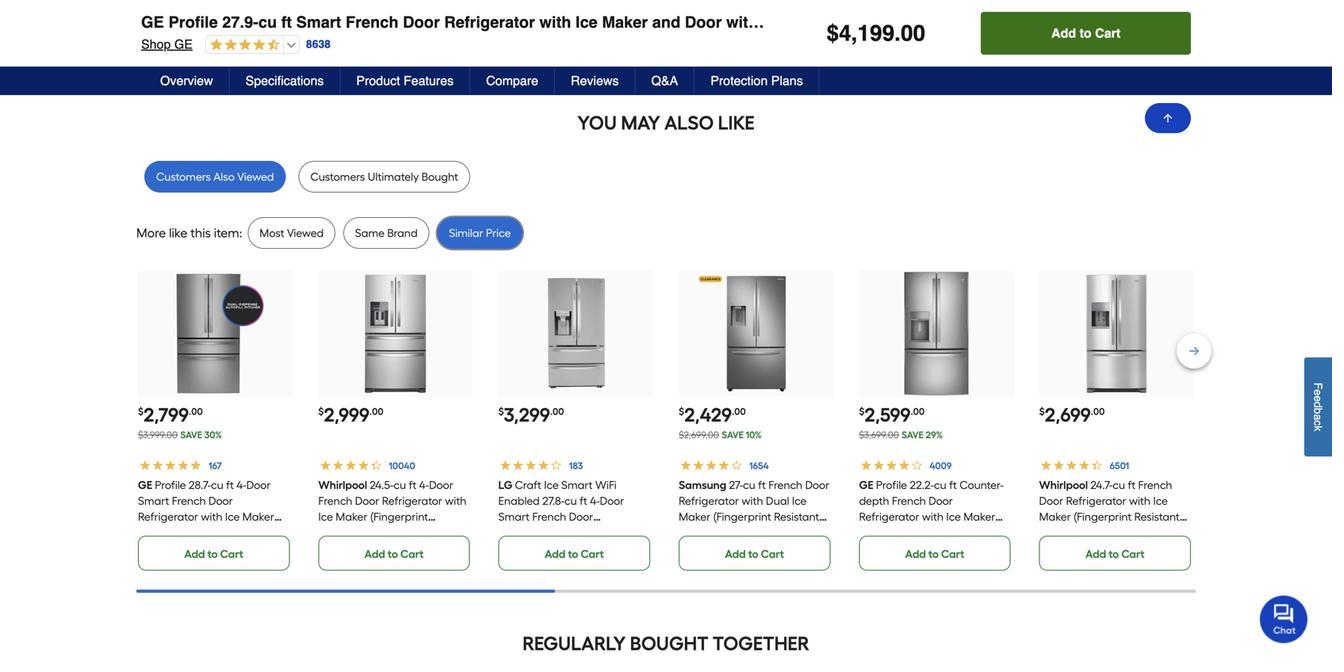 Task type: locate. For each thing, give the bounding box(es) containing it.
profile up depth
[[876, 479, 907, 492]]

product features
[[356, 73, 454, 88]]

$2,699.00 save 10%
[[679, 430, 762, 441]]

add to cart inside 2,599 list item
[[905, 548, 965, 561]]

add inside 2,429 'list item'
[[725, 548, 746, 561]]

customers left ultimately
[[310, 170, 365, 184]]

steel) inside 27-cu ft french door refrigerator with dual ice maker (fingerprint resistant stainless steel) energy star
[[725, 526, 753, 540]]

add to cart for 24.5-cu ft 4-door french door refrigerator with ice maker (fingerprint resistant stainless steel) energy star
[[365, 548, 424, 561]]

maker inside 24.7-cu ft french door refrigerator with ice maker (fingerprint resistant stainless steel) energy star
[[1039, 510, 1071, 524]]

4-
[[237, 479, 246, 492], [419, 479, 429, 492], [590, 495, 600, 508]]

add to cart list item
[[138, 0, 293, 66], [1039, 0, 1194, 66]]

viewed up :
[[237, 170, 274, 184]]

1 horizontal spatial viewed
[[287, 227, 324, 240]]

cart
[[1095, 26, 1121, 40], [220, 43, 243, 56], [1122, 43, 1145, 56], [220, 548, 243, 561], [400, 548, 424, 561], [581, 548, 604, 561], [761, 548, 784, 561], [941, 548, 965, 561], [1122, 548, 1145, 561]]

(fingerprint down 24.5-
[[370, 510, 428, 524]]

0 vertical spatial dual
[[766, 495, 789, 508]]

viewed right most
[[287, 227, 324, 240]]

add
[[1052, 26, 1076, 40], [184, 43, 205, 56], [1086, 43, 1106, 56], [184, 548, 205, 561], [365, 548, 385, 561], [545, 548, 566, 561], [725, 548, 746, 561], [905, 548, 926, 561], [1086, 548, 1106, 561]]

3 list item from the left
[[679, 0, 834, 66]]

$ inside $ 2,699 .00
[[1039, 406, 1045, 418]]

compare
[[486, 73, 538, 88]]

$3,999.00
[[138, 430, 178, 441]]

energy inside craft ice smart wifi enabled 27.8-cu ft 4-door smart french door refrigerator with dual ice maker (fingerprint resistant) energy star
[[499, 558, 539, 571]]

whirlpool left 24.7-
[[1039, 479, 1088, 492]]

2 horizontal spatial southdeep products image
[[859, 0, 1014, 20]]

to for profile 28.7-cu ft 4-door smart french door refrigerator with ice maker (fingerprint-resistant stainless steel) energy star
[[207, 548, 218, 561]]

24.7-cu ft french door refrigerator with ice maker (fingerprint resistant stainless steel) energy star
[[1039, 479, 1185, 540]]

refrigerator inside 27-cu ft french door refrigerator with dual ice maker (fingerprint resistant stainless steel) energy star
[[679, 495, 739, 508]]

ft right 27-
[[758, 479, 766, 492]]

customers
[[156, 170, 211, 184], [310, 170, 365, 184]]

customers also viewed
[[156, 170, 274, 184]]

maker inside 27-cu ft french door refrigerator with dual ice maker (fingerprint resistant stainless steel) energy star
[[679, 510, 711, 524]]

4- right 28.7-
[[237, 479, 246, 492]]

.00 for 2,799
[[189, 406, 203, 418]]

0 horizontal spatial add to cart list item
[[138, 0, 293, 66]]

refrigerator down samsung
[[679, 495, 739, 508]]

star
[[1176, 13, 1218, 31], [799, 526, 825, 540], [1160, 526, 1185, 540], [212, 542, 237, 556], [362, 542, 387, 556], [933, 542, 958, 556], [542, 558, 568, 571]]

e up b
[[1312, 396, 1325, 402]]

cart inside 2,699 list item
[[1122, 548, 1145, 561]]

add to cart link inside 2,999 list item
[[318, 536, 470, 571]]

resistant
[[912, 13, 978, 31], [199, 526, 242, 540], [920, 526, 963, 540]]

1 horizontal spatial dual
[[766, 495, 789, 508]]

maker inside craft ice smart wifi enabled 27.8-cu ft 4-door smart french door refrigerator with dual ice maker (fingerprint resistant) energy star
[[499, 542, 530, 556]]

add to cart for 24.7-cu ft french door refrigerator with ice maker (fingerprint resistant stainless steel) energy star
[[1086, 548, 1145, 561]]

energy inside 27-cu ft french door refrigerator with dual ice maker (fingerprint resistant stainless steel) energy star
[[756, 526, 796, 540]]

4- right 24.5-
[[419, 479, 429, 492]]

also
[[665, 112, 714, 135], [214, 170, 235, 184]]

$3,699.00
[[859, 430, 899, 441]]

0 horizontal spatial 4-
[[237, 479, 246, 492]]

southdeep products image up 00
[[859, 0, 1014, 20]]

2,599 list item
[[859, 271, 1014, 571]]

1 list item from the left
[[318, 0, 473, 66]]

2 .00 from the left
[[370, 406, 384, 418]]

protection
[[711, 73, 768, 88]]

0 horizontal spatial resistant
[[318, 526, 364, 540]]

add to cart for profile 28.7-cu ft 4-door smart french door refrigerator with ice maker (fingerprint-resistant stainless steel) energy star
[[184, 548, 243, 561]]

$ for 4,199
[[827, 21, 839, 46]]

ice inside 24.7-cu ft french door refrigerator with ice maker (fingerprint resistant stainless steel) energy star
[[1154, 495, 1168, 508]]

cu inside 27-cu ft french door refrigerator with dual ice maker (fingerprint resistant stainless steel) energy star
[[743, 479, 756, 492]]

to inside 2,699 list item
[[1109, 548, 1119, 561]]

$ for 2,599
[[859, 406, 865, 418]]

1 .00 from the left
[[189, 406, 203, 418]]

whirlpool inside 2,699 list item
[[1039, 479, 1088, 492]]

ge profile 28.7-cu ft 4-door smart french door refrigerator with ice maker (fingerprint-resistant stainless steel) energy star image
[[153, 272, 277, 396]]

customers for customers also viewed
[[156, 170, 211, 184]]

add to cart link for craft ice smart wifi enabled 27.8-cu ft 4-door smart french door refrigerator with dual ice maker (fingerprint resistant) energy star
[[499, 536, 650, 571]]

e up d
[[1312, 389, 1325, 396]]

profile left 28.7-
[[155, 479, 186, 492]]

whirlpool 24.7-cu ft french door refrigerator with ice maker (fingerprint resistant stainless steel) energy star image
[[1055, 272, 1179, 396]]

2 customers from the left
[[310, 170, 365, 184]]

.00 for 2,999
[[370, 406, 384, 418]]

craft
[[515, 479, 542, 492]]

4- down wifi
[[590, 495, 600, 508]]

add inside 3,299 list item
[[545, 548, 566, 561]]

energy
[[1104, 13, 1171, 31], [756, 526, 796, 540], [1116, 526, 1157, 540], [168, 542, 209, 556], [318, 542, 359, 556], [889, 542, 930, 556], [499, 558, 539, 571]]

add inside 2,999 list item
[[365, 548, 385, 561]]

resistant right "." on the right of page
[[912, 13, 978, 31]]

$ inside $ 2,599 .00
[[859, 406, 865, 418]]

to inside 2,429 'list item'
[[748, 548, 759, 561]]

2 whirlpool from the left
[[1039, 479, 1088, 492]]

ge up depth
[[859, 479, 874, 492]]

ge down the $3,999.00
[[138, 479, 152, 492]]

energy inside profile 22.2-cu ft counter- depth french door refrigerator with ice maker (fingerprint-resistant stainless steel) energy star
[[889, 542, 930, 556]]

ge profile 27.9-cu ft smart french door refrigerator with ice maker and door within door (fingerprint-resistant stainless steel) energy star
[[141, 13, 1218, 31]]

to inside 3,299 list item
[[568, 548, 578, 561]]

2,799
[[144, 404, 189, 427]]

1 horizontal spatial save
[[722, 430, 744, 441]]

also left like
[[665, 112, 714, 135]]

also up item
[[214, 170, 235, 184]]

ft right 24.7-
[[1128, 479, 1136, 492]]

star inside craft ice smart wifi enabled 27.8-cu ft 4-door smart french door refrigerator with dual ice maker (fingerprint resistant) energy star
[[542, 558, 568, 571]]

southdeep products image up 4.5 stars image
[[138, 0, 293, 20]]

ice inside profile 28.7-cu ft 4-door smart french door refrigerator with ice maker (fingerprint-resistant stainless steel) energy star
[[225, 510, 240, 524]]

cart inside 2,429 'list item'
[[761, 548, 784, 561]]

1 add to cart list item from the left
[[138, 0, 293, 66]]

1 horizontal spatial 4-
[[419, 479, 429, 492]]

4- inside 24.5-cu ft 4-door french door refrigerator with ice maker (fingerprint resistant stainless steel) energy star
[[419, 479, 429, 492]]

save left 30%
[[180, 430, 202, 441]]

smart up 8638
[[296, 13, 341, 31]]

0 horizontal spatial customers
[[156, 170, 211, 184]]

(fingerprint
[[370, 510, 428, 524], [713, 510, 771, 524], [1074, 510, 1132, 524], [533, 542, 591, 556]]

stainless inside profile 28.7-cu ft 4-door smart french door refrigerator with ice maker (fingerprint-resistant stainless steel) energy star
[[245, 526, 288, 540]]

(fingerprint down 27-
[[713, 510, 771, 524]]

(fingerprint inside 24.7-cu ft french door refrigerator with ice maker (fingerprint resistant stainless steel) energy star
[[1074, 510, 1132, 524]]

shop ge
[[141, 37, 193, 52]]

cart for 27-cu ft french door refrigerator with dual ice maker (fingerprint resistant stainless steel) energy star
[[761, 548, 784, 561]]

arrow up image
[[1162, 112, 1175, 125]]

add to cart link inside the 2,799 list item
[[138, 536, 290, 571]]

1 customers from the left
[[156, 170, 211, 184]]

with
[[540, 13, 571, 31], [445, 495, 466, 508], [742, 495, 763, 508], [1129, 495, 1151, 508], [201, 510, 222, 524], [922, 510, 944, 524], [562, 526, 583, 540]]

add to cart link
[[138, 31, 290, 66], [1039, 31, 1191, 66], [138, 536, 290, 571], [318, 536, 470, 571], [499, 536, 650, 571], [679, 536, 831, 571], [859, 536, 1011, 571], [1039, 536, 1191, 571]]

q&a
[[651, 73, 678, 88]]

resistant
[[774, 510, 819, 524], [1135, 510, 1180, 524], [318, 526, 364, 540]]

$ 2,429 .00
[[679, 404, 746, 427]]

6 .00 from the left
[[1091, 406, 1105, 418]]

refrigerator down 24.7-
[[1066, 495, 1127, 508]]

$ for 2,699
[[1039, 406, 1045, 418]]

add to cart
[[1052, 26, 1121, 40], [184, 43, 243, 56], [1086, 43, 1145, 56], [184, 548, 243, 561], [365, 548, 424, 561], [545, 548, 604, 561], [725, 548, 784, 561], [905, 548, 965, 561], [1086, 548, 1145, 561]]

viewed
[[237, 170, 274, 184], [287, 227, 324, 240]]

1 vertical spatial dual
[[586, 526, 609, 540]]

similar price
[[449, 227, 511, 240]]

22.2-
[[910, 479, 934, 492]]

you may also like
[[578, 112, 755, 135]]

southdeep products image up product features
[[318, 0, 473, 20]]

b
[[1312, 408, 1325, 414]]

list item
[[318, 0, 473, 66], [499, 0, 653, 66], [679, 0, 834, 66], [859, 0, 1014, 66]]

(fingerprint- inside profile 28.7-cu ft 4-door smart french door refrigerator with ice maker (fingerprint-resistant stainless steel) energy star
[[138, 526, 199, 540]]

1 vertical spatial also
[[214, 170, 235, 184]]

dual inside 27-cu ft french door refrigerator with dual ice maker (fingerprint resistant stainless steel) energy star
[[766, 495, 789, 508]]

$3,699.00 save 29%
[[859, 430, 943, 441]]

1 horizontal spatial resistant
[[774, 510, 819, 524]]

resistant down 22.2-
[[920, 526, 963, 540]]

protection plans
[[711, 73, 803, 88]]

ice
[[576, 13, 598, 31], [544, 479, 559, 492], [792, 495, 807, 508], [1154, 495, 1168, 508], [225, 510, 240, 524], [318, 510, 333, 524], [946, 510, 961, 524], [612, 526, 626, 540]]

add to cart inside 2,699 list item
[[1086, 548, 1145, 561]]

to for 27-cu ft french door refrigerator with dual ice maker (fingerprint resistant stainless steel) energy star
[[748, 548, 759, 561]]

28.7-
[[189, 479, 211, 492]]

cu inside 24.5-cu ft 4-door french door refrigerator with ice maker (fingerprint resistant stainless steel) energy star
[[394, 479, 406, 492]]

ft right 24.5-
[[409, 479, 416, 492]]

profile inside profile 28.7-cu ft 4-door smart french door refrigerator with ice maker (fingerprint-resistant stainless steel) energy star
[[155, 479, 186, 492]]

ft inside profile 22.2-cu ft counter- depth french door refrigerator with ice maker (fingerprint-resistant stainless steel) energy star
[[949, 479, 957, 492]]

star inside profile 22.2-cu ft counter- depth french door refrigerator with ice maker (fingerprint-resistant stainless steel) energy star
[[933, 542, 958, 556]]

to
[[1080, 26, 1092, 40], [207, 43, 218, 56], [1109, 43, 1119, 56], [207, 548, 218, 561], [388, 548, 398, 561], [568, 548, 578, 561], [748, 548, 759, 561], [929, 548, 939, 561], [1109, 548, 1119, 561]]

2 save from the left
[[722, 430, 744, 441]]

ft inside 24.7-cu ft french door refrigerator with ice maker (fingerprint resistant stainless steel) energy star
[[1128, 479, 1136, 492]]

customers up like
[[156, 170, 211, 184]]

$ 3,299 .00
[[499, 404, 564, 427]]

ge profile 22.2-cu ft counter-depth french door refrigerator with ice maker (fingerprint-resistant stainless steel) energy star image
[[875, 272, 999, 396]]

french
[[346, 13, 399, 31], [769, 479, 803, 492], [1139, 479, 1173, 492], [172, 495, 206, 508], [318, 495, 352, 508], [892, 495, 926, 508], [532, 510, 567, 524]]

2 horizontal spatial save
[[902, 430, 924, 441]]

ft right 27.8-
[[580, 495, 588, 508]]

profile
[[168, 13, 218, 31], [155, 479, 186, 492], [876, 479, 907, 492]]

(fingerprint down 27.8-
[[533, 542, 591, 556]]

4- inside profile 28.7-cu ft 4-door smart french door refrigerator with ice maker (fingerprint-resistant stainless steel) energy star
[[237, 479, 246, 492]]

refrigerator down 28.7-
[[138, 510, 198, 524]]

1 horizontal spatial add to cart list item
[[1039, 0, 1194, 66]]

2 southdeep products image from the left
[[318, 0, 473, 20]]

resistant down 28.7-
[[199, 526, 242, 540]]

1 horizontal spatial southdeep products image
[[318, 0, 473, 20]]

ft
[[281, 13, 292, 31], [226, 479, 234, 492], [409, 479, 416, 492], [758, 479, 766, 492], [949, 479, 957, 492], [1128, 479, 1136, 492], [580, 495, 588, 508]]

cart inside 3,299 list item
[[581, 548, 604, 561]]

2 list item from the left
[[499, 0, 653, 66]]

whirlpool
[[318, 479, 367, 492], [1039, 479, 1088, 492]]

1 horizontal spatial whirlpool
[[1039, 479, 1088, 492]]

overview button
[[144, 67, 230, 95]]

save left 10%
[[722, 430, 744, 441]]

this
[[190, 226, 211, 241]]

to for 24.7-cu ft french door refrigerator with ice maker (fingerprint resistant stainless steel) energy star
[[1109, 548, 1119, 561]]

2,799 list item
[[138, 271, 293, 571]]

cu inside profile 22.2-cu ft counter- depth french door refrigerator with ice maker (fingerprint-resistant stainless steel) energy star
[[934, 479, 947, 492]]

ft right 28.7-
[[226, 479, 234, 492]]

ft right 27.9-
[[281, 13, 292, 31]]

2,599
[[865, 404, 911, 427]]

with inside craft ice smart wifi enabled 27.8-cu ft 4-door smart french door refrigerator with dual ice maker (fingerprint resistant) energy star
[[562, 526, 583, 540]]

energy inside profile 28.7-cu ft 4-door smart french door refrigerator with ice maker (fingerprint-resistant stainless steel) energy star
[[168, 542, 209, 556]]

$ inside the "$ 3,299 .00"
[[499, 406, 504, 418]]

may
[[621, 112, 660, 135]]

item
[[214, 226, 239, 241]]

$ for 3,299
[[499, 406, 504, 418]]

$ inside $ 2,799 .00
[[138, 406, 144, 418]]

add to cart inside the 2,799 list item
[[184, 548, 243, 561]]

smart
[[296, 13, 341, 31], [562, 479, 593, 492], [138, 495, 169, 508], [499, 510, 530, 524]]

4 .00 from the left
[[732, 406, 746, 418]]

2,999 list item
[[318, 271, 473, 571]]

refrigerator down depth
[[859, 510, 919, 524]]

(fingerprint down 24.7-
[[1074, 510, 1132, 524]]

5 .00 from the left
[[911, 406, 925, 418]]

chat invite button image
[[1260, 595, 1309, 644]]

2,429 list item
[[679, 271, 834, 571]]

.00 inside the "$ 3,299 .00"
[[550, 406, 564, 418]]

add to cart link inside 3,299 list item
[[499, 536, 650, 571]]

refrigerator up compare
[[444, 13, 535, 31]]

1 whirlpool from the left
[[318, 479, 367, 492]]

refrigerator down 24.5-
[[382, 495, 442, 508]]

1 horizontal spatial also
[[665, 112, 714, 135]]

2 horizontal spatial resistant
[[1135, 510, 1180, 524]]

0 horizontal spatial whirlpool
[[318, 479, 367, 492]]

ge right the shop
[[174, 37, 193, 52]]

ft left counter-
[[949, 479, 957, 492]]

profile for 2,599
[[876, 479, 907, 492]]

smart down the $3,999.00
[[138, 495, 169, 508]]

:
[[239, 226, 242, 241]]

.00 for 3,299
[[550, 406, 564, 418]]

.00 inside $ 2,599 .00
[[911, 406, 925, 418]]

add to cart inside 2,999 list item
[[365, 548, 424, 561]]

smart inside profile 28.7-cu ft 4-door smart french door refrigerator with ice maker (fingerprint-resistant stainless steel) energy star
[[138, 495, 169, 508]]

lg
[[499, 479, 513, 492]]

cart for 24.5-cu ft 4-door french door refrigerator with ice maker (fingerprint resistant stainless steel) energy star
[[400, 548, 424, 561]]

0 horizontal spatial save
[[180, 430, 202, 441]]

3 save from the left
[[902, 430, 924, 441]]

save left 29%
[[902, 430, 924, 441]]

same
[[355, 227, 385, 240]]

(fingerprint inside 24.5-cu ft 4-door french door refrigerator with ice maker (fingerprint resistant stainless steel) energy star
[[370, 510, 428, 524]]

smart down enabled
[[499, 510, 530, 524]]

like
[[169, 226, 187, 241]]

to inside the 2,799 list item
[[207, 548, 218, 561]]

whirlpool inside 2,999 list item
[[318, 479, 367, 492]]

8638
[[306, 38, 331, 50]]

2 horizontal spatial 4-
[[590, 495, 600, 508]]

save inside 2,429 'list item'
[[722, 430, 744, 441]]

product
[[356, 73, 400, 88]]

1 save from the left
[[180, 430, 202, 441]]

0 vertical spatial viewed
[[237, 170, 274, 184]]

star inside 24.7-cu ft french door refrigerator with ice maker (fingerprint resistant stainless steel) energy star
[[1160, 526, 1185, 540]]

profile inside profile 22.2-cu ft counter- depth french door refrigerator with ice maker (fingerprint-resistant stainless steel) energy star
[[876, 479, 907, 492]]

24.7-
[[1091, 479, 1113, 492]]

samsung
[[679, 479, 727, 492]]

0 horizontal spatial dual
[[586, 526, 609, 540]]

.00 inside "$ 2,999 .00"
[[370, 406, 384, 418]]

add inside button
[[1052, 26, 1076, 40]]

2,699 list item
[[1039, 271, 1194, 571]]

3 .00 from the left
[[550, 406, 564, 418]]

a
[[1312, 414, 1325, 420]]

.00 inside $ 2,429 .00
[[732, 406, 746, 418]]

profile for 2,799
[[155, 479, 186, 492]]

.00 for 2,599
[[911, 406, 925, 418]]

add inside the 2,799 list item
[[184, 548, 205, 561]]

2 e from the top
[[1312, 396, 1325, 402]]

cart inside the 2,799 list item
[[220, 548, 243, 561]]

to for profile 22.2-cu ft counter- depth french door refrigerator with ice maker (fingerprint-resistant stainless steel) energy star
[[929, 548, 939, 561]]

southdeep products image
[[138, 0, 293, 20], [318, 0, 473, 20], [859, 0, 1014, 20]]

specifications button
[[230, 67, 341, 95]]

1 horizontal spatial customers
[[310, 170, 365, 184]]

cart for profile 22.2-cu ft counter- depth french door refrigerator with ice maker (fingerprint-resistant stainless steel) energy star
[[941, 548, 965, 561]]

cart for craft ice smart wifi enabled 27.8-cu ft 4-door smart french door refrigerator with dual ice maker (fingerprint resistant) energy star
[[581, 548, 604, 561]]

0 vertical spatial also
[[665, 112, 714, 135]]

0 horizontal spatial southdeep products image
[[138, 0, 293, 20]]

1 vertical spatial viewed
[[287, 227, 324, 240]]

whirlpool left 24.5-
[[318, 479, 367, 492]]

(fingerprint-
[[818, 13, 912, 31], [138, 526, 199, 540], [859, 526, 920, 540]]

dual
[[766, 495, 789, 508], [586, 526, 609, 540]]

door
[[403, 13, 440, 31], [685, 13, 722, 31], [777, 13, 814, 31], [246, 479, 271, 492], [429, 479, 453, 492], [805, 479, 830, 492], [209, 495, 233, 508], [355, 495, 379, 508], [600, 495, 624, 508], [929, 495, 953, 508], [1039, 495, 1064, 508], [569, 510, 593, 524]]

27-
[[729, 479, 743, 492]]

refrigerator down enabled
[[499, 526, 559, 540]]

maker
[[602, 13, 648, 31], [242, 510, 274, 524], [336, 510, 367, 524], [679, 510, 711, 524], [964, 510, 995, 524], [1039, 510, 1071, 524], [499, 542, 530, 556]]

$ 4,199 . 00
[[827, 21, 926, 46]]

with inside profile 28.7-cu ft 4-door smart french door refrigerator with ice maker (fingerprint-resistant stainless steel) energy star
[[201, 510, 222, 524]]

to inside 2,599 list item
[[929, 548, 939, 561]]

.00 inside $ 2,799 .00
[[189, 406, 203, 418]]



Task type: describe. For each thing, give the bounding box(es) containing it.
profile 28.7-cu ft 4-door smart french door refrigerator with ice maker (fingerprint-resistant stainless steel) energy star
[[138, 479, 288, 556]]

specifications
[[246, 73, 324, 88]]

french inside 24.5-cu ft 4-door french door refrigerator with ice maker (fingerprint resistant stainless steel) energy star
[[318, 495, 352, 508]]

ft inside 27-cu ft french door refrigerator with dual ice maker (fingerprint resistant stainless steel) energy star
[[758, 479, 766, 492]]

maker inside profile 22.2-cu ft counter- depth french door refrigerator with ice maker (fingerprint-resistant stainless steel) energy star
[[964, 510, 995, 524]]

3 southdeep products image from the left
[[859, 0, 1014, 20]]

maker inside profile 28.7-cu ft 4-door smart french door refrigerator with ice maker (fingerprint-resistant stainless steel) energy star
[[242, 510, 274, 524]]

similar
[[449, 227, 483, 240]]

2,699
[[1045, 404, 1091, 427]]

add to cart link for 24.5-cu ft 4-door french door refrigerator with ice maker (fingerprint resistant stainless steel) energy star
[[318, 536, 470, 571]]

reviews button
[[555, 67, 636, 95]]

enabled
[[499, 495, 540, 508]]

add to cart link for 24.7-cu ft french door refrigerator with ice maker (fingerprint resistant stainless steel) energy star
[[1039, 536, 1191, 571]]

more like this item :
[[136, 226, 242, 241]]

french inside craft ice smart wifi enabled 27.8-cu ft 4-door smart french door refrigerator with dual ice maker (fingerprint resistant) energy star
[[532, 510, 567, 524]]

2,999
[[324, 404, 370, 427]]

add for profile 22.2-cu ft counter- depth french door refrigerator with ice maker (fingerprint-resistant stainless steel) energy star
[[905, 548, 926, 561]]

stainless inside 24.5-cu ft 4-door french door refrigerator with ice maker (fingerprint resistant stainless steel) energy star
[[366, 526, 410, 540]]

ft inside 24.5-cu ft 4-door french door refrigerator with ice maker (fingerprint resistant stainless steel) energy star
[[409, 479, 416, 492]]

cu inside 24.7-cu ft french door refrigerator with ice maker (fingerprint resistant stainless steel) energy star
[[1113, 479, 1125, 492]]

craft ice smart wifi enabled 27.8-cu ft 4-door smart french door refrigerator with dual ice maker (fingerprint resistant) energy star
[[499, 479, 642, 571]]

(fingerprint- inside profile 22.2-cu ft counter- depth french door refrigerator with ice maker (fingerprint-resistant stainless steel) energy star
[[859, 526, 920, 540]]

.
[[895, 21, 901, 46]]

ultimately
[[368, 170, 419, 184]]

bought
[[422, 170, 458, 184]]

most
[[260, 227, 284, 240]]

add for craft ice smart wifi enabled 27.8-cu ft 4-door smart french door refrigerator with dual ice maker (fingerprint resistant) energy star
[[545, 548, 566, 561]]

same brand
[[355, 227, 418, 240]]

counter-
[[960, 479, 1004, 492]]

add to cart inside button
[[1052, 26, 1121, 40]]

like
[[718, 112, 755, 135]]

27.9-
[[222, 13, 258, 31]]

(fingerprint inside 27-cu ft french door refrigerator with dual ice maker (fingerprint resistant stainless steel) energy star
[[713, 510, 771, 524]]

brand
[[387, 227, 418, 240]]

cart for profile 28.7-cu ft 4-door smart french door refrigerator with ice maker (fingerprint-resistant stainless steel) energy star
[[220, 548, 243, 561]]

add for 24.7-cu ft french door refrigerator with ice maker (fingerprint resistant stainless steel) energy star
[[1086, 548, 1106, 561]]

ice inside 24.5-cu ft 4-door french door refrigerator with ice maker (fingerprint resistant stainless steel) energy star
[[318, 510, 333, 524]]

add for profile 28.7-cu ft 4-door smart french door refrigerator with ice maker (fingerprint-resistant stainless steel) energy star
[[184, 548, 205, 561]]

steel) inside profile 22.2-cu ft counter- depth french door refrigerator with ice maker (fingerprint-resistant stainless steel) energy star
[[859, 542, 887, 556]]

d
[[1312, 402, 1325, 408]]

resistant inside 27-cu ft french door refrigerator with dual ice maker (fingerprint resistant stainless steel) energy star
[[774, 510, 819, 524]]

cart inside button
[[1095, 26, 1121, 40]]

plans
[[771, 73, 803, 88]]

dual inside craft ice smart wifi enabled 27.8-cu ft 4-door smart french door refrigerator with dual ice maker (fingerprint resistant) energy star
[[586, 526, 609, 540]]

f
[[1312, 383, 1325, 389]]

add for 27-cu ft french door refrigerator with dual ice maker (fingerprint resistant stainless steel) energy star
[[725, 548, 746, 561]]

resistant inside profile 28.7-cu ft 4-door smart french door refrigerator with ice maker (fingerprint-resistant stainless steel) energy star
[[199, 526, 242, 540]]

customers for customers ultimately bought
[[310, 170, 365, 184]]

.00 for 2,699
[[1091, 406, 1105, 418]]

resistant)
[[594, 542, 642, 556]]

whirlpool for 2,999
[[318, 479, 367, 492]]

24.5-
[[370, 479, 394, 492]]

refrigerator inside craft ice smart wifi enabled 27.8-cu ft 4-door smart french door refrigerator with dual ice maker (fingerprint resistant) energy star
[[499, 526, 559, 540]]

c
[[1312, 420, 1325, 426]]

1 southdeep products image from the left
[[138, 0, 293, 20]]

$ 2,999 .00
[[318, 404, 384, 427]]

whirlpool 24.5-cu ft 4-door french door refrigerator with ice maker (fingerprint resistant stainless steel) energy star image
[[334, 272, 458, 396]]

0 horizontal spatial also
[[214, 170, 235, 184]]

stainless inside 27-cu ft french door refrigerator with dual ice maker (fingerprint resistant stainless steel) energy star
[[679, 526, 723, 540]]

$ for 2,799
[[138, 406, 144, 418]]

to for craft ice smart wifi enabled 27.8-cu ft 4-door smart french door refrigerator with dual ice maker (fingerprint resistant) energy star
[[568, 548, 578, 561]]

add to cart link for profile 22.2-cu ft counter- depth french door refrigerator with ice maker (fingerprint-resistant stainless steel) energy star
[[859, 536, 1011, 571]]

k
[[1312, 426, 1325, 431]]

3,299 list item
[[499, 271, 653, 571]]

ice inside profile 22.2-cu ft counter- depth french door refrigerator with ice maker (fingerprint-resistant stainless steel) energy star
[[946, 510, 961, 524]]

lg craft ice smart wifi enabled 27.8-cu ft 4-door smart french door refrigerator with dual ice maker (fingerprint resistant) energy star image
[[514, 272, 638, 396]]

1 e from the top
[[1312, 389, 1325, 396]]

steel) inside profile 28.7-cu ft 4-door smart french door refrigerator with ice maker (fingerprint-resistant stainless steel) energy star
[[138, 542, 166, 556]]

10%
[[746, 430, 762, 441]]

resistant inside 24.7-cu ft french door refrigerator with ice maker (fingerprint resistant stainless steel) energy star
[[1135, 510, 1180, 524]]

29%
[[926, 430, 943, 441]]

steel) inside 24.7-cu ft french door refrigerator with ice maker (fingerprint resistant stainless steel) energy star
[[1086, 526, 1114, 540]]

french inside profile 22.2-cu ft counter- depth french door refrigerator with ice maker (fingerprint-resistant stainless steel) energy star
[[892, 495, 926, 508]]

.00 for 2,429
[[732, 406, 746, 418]]

price
[[486, 227, 511, 240]]

4.5 stars image
[[206, 38, 280, 53]]

star inside profile 28.7-cu ft 4-door smart french door refrigerator with ice maker (fingerprint-resistant stainless steel) energy star
[[212, 542, 237, 556]]

you
[[578, 112, 617, 135]]

star inside 24.5-cu ft 4-door french door refrigerator with ice maker (fingerprint resistant stainless steel) energy star
[[362, 542, 387, 556]]

refrigerator inside profile 22.2-cu ft counter- depth french door refrigerator with ice maker (fingerprint-resistant stainless steel) energy star
[[859, 510, 919, 524]]

refrigerator inside 24.7-cu ft french door refrigerator with ice maker (fingerprint resistant stainless steel) energy star
[[1066, 495, 1127, 508]]

f e e d b a c k button
[[1305, 358, 1332, 457]]

ft inside profile 28.7-cu ft 4-door smart french door refrigerator with ice maker (fingerprint-resistant stainless steel) energy star
[[226, 479, 234, 492]]

customers ultimately bought
[[310, 170, 458, 184]]

most viewed
[[260, 227, 324, 240]]

energy inside 24.7-cu ft french door refrigerator with ice maker (fingerprint resistant stainless steel) energy star
[[1116, 526, 1157, 540]]

features
[[404, 73, 454, 88]]

wifi
[[595, 479, 617, 492]]

4,199
[[839, 21, 895, 46]]

27.8-
[[543, 495, 565, 508]]

with inside 24.5-cu ft 4-door french door refrigerator with ice maker (fingerprint resistant stainless steel) energy star
[[445, 495, 466, 508]]

samsung 27-cu ft french door refrigerator with dual ice maker (fingerprint resistant stainless steel) energy star image
[[694, 272, 818, 396]]

$ 2,599 .00
[[859, 404, 925, 427]]

reviews
[[571, 73, 619, 88]]

$ for 2,429
[[679, 406, 684, 418]]

$ 2,699 .00
[[1039, 404, 1105, 427]]

steel) inside 24.5-cu ft 4-door french door refrigerator with ice maker (fingerprint resistant stainless steel) energy star
[[413, 526, 440, 540]]

door inside 27-cu ft french door refrigerator with dual ice maker (fingerprint resistant stainless steel) energy star
[[805, 479, 830, 492]]

f e e d b a c k
[[1312, 383, 1325, 431]]

$3,999.00 save 30%
[[138, 430, 222, 441]]

depth
[[859, 495, 889, 508]]

ge inside the 2,799 list item
[[138, 479, 152, 492]]

maker inside 24.5-cu ft 4-door french door refrigerator with ice maker (fingerprint resistant stainless steel) energy star
[[336, 510, 367, 524]]

3,299
[[504, 404, 550, 427]]

save for 2,599
[[902, 430, 924, 441]]

refrigerator inside profile 28.7-cu ft 4-door smart french door refrigerator with ice maker (fingerprint-resistant stainless steel) energy star
[[138, 510, 198, 524]]

add to cart for 27-cu ft french door refrigerator with dual ice maker (fingerprint resistant stainless steel) energy star
[[725, 548, 784, 561]]

door inside profile 22.2-cu ft counter- depth french door refrigerator with ice maker (fingerprint-resistant stainless steel) energy star
[[929, 495, 953, 508]]

energy inside 24.5-cu ft 4-door french door refrigerator with ice maker (fingerprint resistant stainless steel) energy star
[[318, 542, 359, 556]]

with inside 24.7-cu ft french door refrigerator with ice maker (fingerprint resistant stainless steel) energy star
[[1129, 495, 1151, 508]]

resistant inside 24.5-cu ft 4-door french door refrigerator with ice maker (fingerprint resistant stainless steel) energy star
[[318, 526, 364, 540]]

save for 2,429
[[722, 430, 744, 441]]

$ 2,799 .00
[[138, 404, 203, 427]]

smart up 27.8-
[[562, 479, 593, 492]]

add to cart link for 27-cu ft french door refrigerator with dual ice maker (fingerprint resistant stainless steel) energy star
[[679, 536, 831, 571]]

(fingerprint inside craft ice smart wifi enabled 27.8-cu ft 4-door smart french door refrigerator with dual ice maker (fingerprint resistant) energy star
[[533, 542, 591, 556]]

add for 24.5-cu ft 4-door french door refrigerator with ice maker (fingerprint resistant stainless steel) energy star
[[365, 548, 385, 561]]

ge inside 2,599 list item
[[859, 479, 874, 492]]

ge up the shop
[[141, 13, 164, 31]]

with inside 27-cu ft french door refrigerator with dual ice maker (fingerprint resistant stainless steel) energy star
[[742, 495, 763, 508]]

ice inside 27-cu ft french door refrigerator with dual ice maker (fingerprint resistant stainless steel) energy star
[[792, 495, 807, 508]]

with inside profile 22.2-cu ft counter- depth french door refrigerator with ice maker (fingerprint-resistant stainless steel) energy star
[[922, 510, 944, 524]]

stainless inside profile 22.2-cu ft counter- depth french door refrigerator with ice maker (fingerprint-resistant stainless steel) energy star
[[966, 526, 1010, 540]]

0 horizontal spatial viewed
[[237, 170, 274, 184]]

cu inside profile 28.7-cu ft 4-door smart french door refrigerator with ice maker (fingerprint-resistant stainless steel) energy star
[[211, 479, 223, 492]]

2,429
[[684, 404, 732, 427]]

profile 22.2-cu ft counter- depth french door refrigerator with ice maker (fingerprint-resistant stainless steel) energy star
[[859, 479, 1010, 556]]

resistant inside profile 22.2-cu ft counter- depth french door refrigerator with ice maker (fingerprint-resistant stainless steel) energy star
[[920, 526, 963, 540]]

compare button
[[470, 67, 555, 95]]

whirlpool for 2,699
[[1039, 479, 1088, 492]]

add to cart link for profile 28.7-cu ft 4-door smart french door refrigerator with ice maker (fingerprint-resistant stainless steel) energy star
[[138, 536, 290, 571]]

door inside 24.7-cu ft french door refrigerator with ice maker (fingerprint resistant stainless steel) energy star
[[1039, 495, 1064, 508]]

profile up shop ge
[[168, 13, 218, 31]]

$2,699.00
[[679, 430, 719, 441]]

cu inside craft ice smart wifi enabled 27.8-cu ft 4-door smart french door refrigerator with dual ice maker (fingerprint resistant) energy star
[[565, 495, 577, 508]]

24.5-cu ft 4-door french door refrigerator with ice maker (fingerprint resistant stainless steel) energy star
[[318, 479, 466, 556]]

30%
[[204, 430, 222, 441]]

french inside 24.7-cu ft french door refrigerator with ice maker (fingerprint resistant stainless steel) energy star
[[1139, 479, 1173, 492]]

00
[[901, 21, 926, 46]]

to inside button
[[1080, 26, 1092, 40]]

27-cu ft french door refrigerator with dual ice maker (fingerprint resistant stainless steel) energy star
[[679, 479, 830, 540]]

product features button
[[341, 67, 470, 95]]

protection plans button
[[695, 67, 820, 95]]

4- inside craft ice smart wifi enabled 27.8-cu ft 4-door smart french door refrigerator with dual ice maker (fingerprint resistant) energy star
[[590, 495, 600, 508]]

refrigerator inside 24.5-cu ft 4-door french door refrigerator with ice maker (fingerprint resistant stainless steel) energy star
[[382, 495, 442, 508]]

2 add to cart list item from the left
[[1039, 0, 1194, 66]]

to for 24.5-cu ft 4-door french door refrigerator with ice maker (fingerprint resistant stainless steel) energy star
[[388, 548, 398, 561]]

and
[[652, 13, 681, 31]]

star inside 27-cu ft french door refrigerator with dual ice maker (fingerprint resistant stainless steel) energy star
[[799, 526, 825, 540]]

stainless inside 24.7-cu ft french door refrigerator with ice maker (fingerprint resistant stainless steel) energy star
[[1039, 526, 1083, 540]]

add to cart for profile 22.2-cu ft counter- depth french door refrigerator with ice maker (fingerprint-resistant stainless steel) energy star
[[905, 548, 965, 561]]

shop
[[141, 37, 171, 52]]

add to cart button
[[981, 12, 1191, 55]]

overview
[[160, 73, 213, 88]]

$ for 2,999
[[318, 406, 324, 418]]

within
[[726, 13, 772, 31]]

cart for 24.7-cu ft french door refrigerator with ice maker (fingerprint resistant stainless steel) energy star
[[1122, 548, 1145, 561]]

more
[[136, 226, 166, 241]]

regularly bought together heading
[[136, 628, 1196, 653]]

french inside 27-cu ft french door refrigerator with dual ice maker (fingerprint resistant stainless steel) energy star
[[769, 479, 803, 492]]

ft inside craft ice smart wifi enabled 27.8-cu ft 4-door smart french door refrigerator with dual ice maker (fingerprint resistant) energy star
[[580, 495, 588, 508]]

q&a button
[[636, 67, 695, 95]]

add to cart for craft ice smart wifi enabled 27.8-cu ft 4-door smart french door refrigerator with dual ice maker (fingerprint resistant) energy star
[[545, 548, 604, 561]]

save for 2,799
[[180, 430, 202, 441]]

french inside profile 28.7-cu ft 4-door smart french door refrigerator with ice maker (fingerprint-resistant stainless steel) energy star
[[172, 495, 206, 508]]

4 list item from the left
[[859, 0, 1014, 66]]



Task type: vqa. For each thing, say whether or not it's contained in the screenshot.
'Get' for Get Details
no



